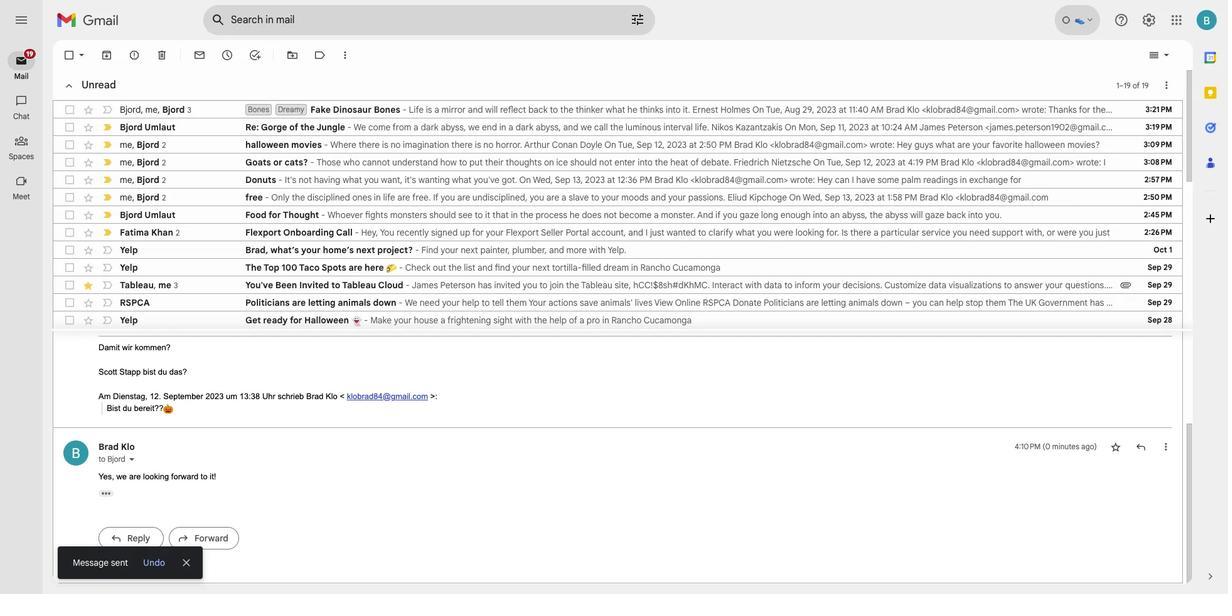 Task type: describe. For each thing, give the bounding box(es) containing it.
0 horizontal spatial has
[[478, 280, 492, 291]]

damit wir kommen?
[[99, 343, 171, 353]]

debate.
[[701, 157, 731, 168]]

on right doyle
[[604, 139, 616, 151]]

15
[[1143, 297, 1151, 309]]

at left 10:24
[[871, 122, 879, 133]]

taco
[[299, 262, 320, 274]]

sep down luminous
[[637, 139, 652, 151]]

2023 down interval at the top of the page
[[667, 139, 687, 151]]

for.
[[826, 227, 839, 238]]

to left it
[[475, 210, 483, 221]]

and down seller on the left top
[[549, 245, 564, 256]]

2 were from the left
[[1057, 227, 1077, 238]]

you right if
[[723, 210, 737, 221]]

get ready for halloween
[[245, 315, 351, 326]]

for up the <klobrad84@gmail.com
[[1010, 174, 1021, 186]]

to up the yes,
[[99, 455, 105, 464]]

you down long
[[757, 227, 772, 238]]

you down cannot
[[364, 174, 379, 186]]

the left process
[[520, 210, 533, 221]]

<james.peterson1902@gmail.com>
[[985, 122, 1123, 133]]

animals'
[[600, 297, 633, 309]]

support image
[[1114, 13, 1129, 28]]

2023 right 11,
[[849, 122, 869, 133]]

2 for free
[[162, 193, 166, 202]]

their
[[485, 157, 504, 168]]

to right how
[[459, 157, 467, 168]]

thoughts
[[506, 157, 542, 168]]

tell
[[492, 297, 504, 309]]

2:50
[[699, 139, 717, 151]]

a left 'pro'
[[579, 315, 584, 326]]

2 vertical spatial not
[[604, 210, 617, 221]]

1 bjord umlaut from the top
[[120, 122, 175, 133]]

2 horizontal spatial next
[[532, 262, 550, 274]]

me , bjord 2 for free
[[120, 192, 166, 203]]

your down brad, what's your home's next project? - find your next painter, plumber, and more with yelp. ͏ ͏ ͏ ͏ ͏ ͏ ͏ ͏ ͏ ͏ ͏ ͏ ͏ ͏ ͏ ͏ ͏ ͏ ͏ ͏ ͏ ͏ ͏ ͏ ͏ ͏ ͏ ͏ ͏ ͏ ͏ ͏ ͏ ͏ ͏ ͏ ͏ ͏ ͏ ͏ ͏ ͏ ͏ ͏ ͏ ͏ ͏ ͏ ͏ ͏ ͏ ͏ ͏ ͏ ͏ ͏ ͏ ͏ ͏ ͏ ͏ ͏ ͏ ͏ ͏ ͏ ͏ ͏ ͏ ͏ ͏ ͏ ͏ ͏
[[512, 262, 530, 274]]

yelp for get
[[120, 315, 138, 326]]

klo down kazantzakis
[[755, 139, 768, 151]]

gorge
[[261, 122, 287, 133]]

at left 11:40
[[839, 104, 847, 115]]

me for donuts
[[120, 174, 132, 185]]

pm up "free - only the disciplined ones in life are free. if you are undisciplined, you are a slave to your moods and your passions. eliud kipchoge on wed, sep 13, 2023 at 1:58 pm brad klo <klobrad84@gmail.com"
[[640, 174, 652, 186]]

4:10 pm (0 minutes ago) cell
[[1015, 441, 1097, 454]]

slave
[[569, 192, 589, 203]]

to down spots
[[331, 280, 340, 291]]

2 horizontal spatial tableau
[[581, 280, 612, 291]]

0 horizontal spatial tue,
[[618, 139, 635, 151]]

to down 'and'
[[698, 227, 706, 238]]

and right mirror
[[468, 104, 483, 115]]

0 vertical spatial or
[[273, 157, 282, 168]]

1 horizontal spatial bones
[[374, 104, 400, 115]]

alert containing message sent
[[20, 29, 1208, 580]]

1 horizontal spatial there
[[451, 139, 473, 151]]

to left thinker
[[550, 104, 558, 115]]

klo down readings
[[941, 192, 953, 203]]

your right inform
[[823, 280, 840, 291]]

a left mirror
[[434, 104, 439, 115]]

, for halloween movies - where there is no imagination there is no horror. arthur conan doyle on tue, sep 12, 2023 at 2:50 pm brad klo <klobrad84@gmail.com> wrote: hey guys what are your favorite halloween movies?
[[132, 139, 134, 150]]

1 vertical spatial he
[[570, 210, 580, 221]]

the left tip.
[[1093, 104, 1106, 115]]

klo up show details icon
[[121, 442, 135, 453]]

2:26 pm
[[1144, 228, 1172, 237]]

Search in mail search field
[[203, 5, 655, 35]]

portal
[[566, 227, 589, 238]]

halloween
[[304, 315, 349, 326]]

on up enough
[[789, 192, 801, 203]]

1 vertical spatial peterson
[[440, 280, 476, 291]]

sep left the 28
[[1148, 316, 1162, 325]]

row containing rspca
[[53, 294, 1199, 312]]

in left life
[[374, 192, 381, 203]]

5 ͏͏ from the left
[[799, 262, 801, 274]]

your up monster.
[[668, 192, 686, 203]]

away image
[[1075, 15, 1085, 25]]

brad down readings
[[920, 192, 938, 203]]

you up your
[[523, 280, 537, 291]]

forward
[[171, 472, 198, 482]]

english list box
[[124, 318, 165, 335]]

onboarding
[[283, 227, 334, 238]]

understand
[[392, 157, 438, 168]]

palm
[[901, 174, 921, 186]]

forward
[[195, 534, 228, 545]]

to up policy
[[1181, 280, 1189, 291]]

2 horizontal spatial 19
[[1142, 81, 1149, 90]]

<klobrad84@gmail.com
[[955, 192, 1049, 203]]

german list box
[[190, 318, 234, 335]]

1 horizontal spatial hey
[[897, 139, 912, 151]]

2 them from the left
[[986, 297, 1006, 309]]

we for we come from a dark abyss, we end in a dark abyss, and we call the luminous interval life. nikos kazantzakis on mon, sep 11, 2023 at 10:24 am james peterson <james.peterson1902@gmail.com> wrote:
[[354, 122, 366, 133]]

29 for you've been invited to tableau cloud - james peterson has invited you to join the tableau site, hcc!$8sh#dkhmc. interact with data to inform your decisions. customize data visualizations to answer your questions. share discoveries to put
[[1163, 280, 1172, 290]]

<klobrad84@gmail.com> down favorite
[[976, 157, 1074, 168]]

how
[[440, 157, 457, 168]]

main menu image
[[14, 13, 29, 28]]

3 inside the bjord , me , bjord 3
[[187, 105, 191, 115]]

<klobrad84@gmail.com> down mon,
[[770, 139, 868, 151]]

13 row from the top
[[53, 312, 1182, 329]]

check
[[405, 262, 431, 274]]

1 aug from the left
[[785, 104, 800, 115]]

1 horizontal spatial james
[[919, 122, 945, 133]]

1 horizontal spatial peterson
[[948, 122, 983, 133]]

life
[[383, 192, 395, 203]]

2 horizontal spatial we
[[581, 122, 592, 133]]

it's
[[405, 174, 416, 186]]

0 vertical spatial should
[[570, 157, 597, 168]]

- left where
[[324, 139, 328, 151]]

2 umlaut from the top
[[145, 210, 175, 221]]

and right 'moods'
[[651, 192, 666, 203]]

sep up discoveries
[[1147, 263, 1161, 272]]

0 horizontal spatial will
[[485, 104, 498, 115]]

and up conan
[[563, 122, 578, 133]]

to left inform
[[784, 280, 792, 291]]

2 politicians from the left
[[764, 297, 804, 309]]

project?
[[377, 245, 413, 256]]

1 horizontal spatial 19
[[1124, 81, 1131, 90]]

1 sep 29 from the top
[[1147, 263, 1172, 272]]

end
[[482, 122, 497, 133]]

0 vertical spatial cucamonga
[[672, 262, 720, 274]]

invited
[[299, 280, 329, 291]]

site,
[[615, 280, 631, 291]]

1 vertical spatial am
[[904, 122, 918, 133]]

0 vertical spatial need
[[969, 227, 990, 238]]

in right 'pro'
[[602, 315, 609, 326]]

2 horizontal spatial with
[[745, 280, 762, 291]]

brad up readings
[[941, 157, 959, 168]]

in right end
[[499, 122, 506, 133]]

bist
[[107, 404, 120, 414]]

9 row from the top
[[53, 242, 1182, 259]]

does
[[582, 210, 601, 221]]

1 vertical spatial i
[[852, 174, 854, 186]]

is for life
[[426, 104, 432, 115]]

list inside unread main content
[[53, 222, 1172, 562]]

to left tell
[[482, 297, 490, 309]]

0 horizontal spatial looking
[[143, 472, 169, 482]]

1 letting from the left
[[308, 297, 335, 309]]

1 vertical spatial the
[[1008, 297, 1023, 309]]

free
[[245, 192, 263, 203]]

yelp for the
[[120, 262, 138, 274]]

decisions.
[[843, 280, 882, 291]]

whoever
[[327, 210, 363, 221]]

ago)
[[1081, 442, 1097, 452]]

3 inside the tableau , me 3
[[174, 281, 178, 290]]

horror.
[[496, 139, 522, 151]]

you've
[[474, 174, 499, 186]]

2023 up "slave"
[[585, 174, 605, 186]]

0 vertical spatial rancho
[[640, 262, 670, 274]]

on
[[544, 157, 554, 168]]

are down inform
[[806, 297, 819, 309]]

are right the guys
[[957, 139, 970, 151]]

reply link
[[99, 528, 164, 551]]

to right "slave"
[[591, 192, 599, 203]]

your left favorite
[[972, 139, 990, 151]]

favorite
[[992, 139, 1023, 151]]

<klobrad84@gmail.com> up favorite
[[922, 104, 1019, 115]]

from
[[393, 122, 411, 133]]

me for halloween movies
[[120, 139, 132, 150]]

Search in mail text field
[[231, 14, 595, 26]]

0 horizontal spatial tableau
[[120, 280, 154, 291]]

your up 'taco'
[[301, 245, 321, 256]]

movies
[[291, 139, 322, 151]]

the up movies
[[300, 122, 315, 133]]

support
[[992, 227, 1023, 238]]

at left 12:36
[[607, 174, 615, 186]]

, for free - only the disciplined ones in life are free. if you are undisciplined, you are a slave to your moods and your passions. eliud kipchoge on wed, sep 13, 2023 at 1:58 pm brad klo <klobrad84@gmail.com
[[132, 192, 134, 203]]

call
[[336, 227, 353, 238]]

4 ͏͏ from the left
[[777, 262, 779, 274]]

house
[[414, 315, 438, 326]]

help for - make your house a frightening sight with the help of a pro in rancho cucamonga ͏ ͏ ͏ ͏ ͏ ͏ ͏ ͏ ͏ ͏ ͏ ͏ ͏ ͏ ͏ ͏ ͏ ͏ ͏ ͏ ͏ ͏ ͏ ͏ ͏ ͏ ͏ ͏ ͏ ͏ ͏ ͏ ͏ ͏ ͏ ͏ ͏ ͏ ͏ ͏ ͏ ͏ ͏ ͏ ͏ ͏ ͏ ͏ ͏ ͏ ͏ ͏ ͏ ͏ ͏ ͏ ͏ ͏ ͏ ͏ ͏
[[549, 315, 567, 326]]

the down your
[[534, 315, 547, 326]]

spots
[[322, 262, 346, 274]]

row containing tableau
[[53, 277, 1205, 294]]

me for free
[[120, 192, 132, 203]]

0 vertical spatial with
[[589, 245, 606, 256]]

kipchoge
[[749, 192, 787, 203]]

account,
[[591, 227, 626, 238]]

1 data from the left
[[764, 280, 782, 291]]

2 for goats or cats?
[[162, 158, 166, 167]]

arthur
[[524, 139, 550, 151]]

2023 up some
[[876, 157, 895, 168]]

1 vertical spatial 12,
[[863, 157, 873, 168]]

sep up the 15
[[1147, 280, 1161, 290]]

klo down heat
[[676, 174, 688, 186]]

- right free
[[265, 192, 269, 203]]

- down 'cloud'
[[399, 297, 403, 309]]

mail heading
[[0, 72, 43, 82]]

1 29 from the top
[[1163, 263, 1172, 272]]

2023 left "um"
[[206, 392, 224, 402]]

conan
[[552, 139, 578, 151]]

mon,
[[799, 122, 818, 133]]

pm right "1:58"
[[905, 192, 917, 203]]

khan
[[151, 227, 173, 238]]

home's
[[323, 245, 354, 256]]

0 vertical spatial 13,
[[573, 174, 583, 186]]

2023 down have
[[855, 192, 875, 203]]

3:09 pm
[[1144, 140, 1172, 149]]

what right clarify
[[736, 227, 755, 238]]

1 horizontal spatial –
[[1119, 81, 1124, 90]]

report spam image
[[128, 49, 141, 61]]

an
[[830, 210, 840, 221]]

1 horizontal spatial abyss,
[[536, 122, 561, 133]]

2023 right 29,
[[817, 104, 836, 115]]

sep up have
[[845, 157, 861, 168]]

2 horizontal spatial i
[[1103, 157, 1106, 168]]

3:08 pm
[[1144, 158, 1172, 167]]

toggle split pane mode image
[[1148, 49, 1160, 61]]

to left "answer"
[[1004, 280, 1012, 291]]

is for there
[[382, 139, 388, 151]]

3:21 pm
[[1146, 105, 1172, 114]]

undo alert
[[138, 552, 170, 575]]

11:40
[[849, 104, 869, 115]]

2 aug from the left
[[1154, 104, 1170, 115]]

🎃 image
[[163, 405, 173, 415]]

12:36
[[617, 174, 637, 186]]

forward link
[[169, 528, 239, 551]]

1 horizontal spatial du
[[158, 368, 167, 377]]

of down dreamy
[[289, 122, 298, 133]]

brad klo
[[99, 442, 135, 453]]

are up process
[[546, 192, 559, 203]]

1 vertical spatial will
[[910, 210, 923, 221]]

to left it! at the bottom left of the page
[[201, 472, 207, 482]]

oct 1
[[1154, 245, 1172, 255]]

- left it's
[[278, 174, 282, 186]]

sep 29 for politicians are letting animals down - we need your help to tell them your actions save animals' lives view online rspca donate politicians are letting animals down – you can help stop them the uk government has dropped 15 of its policy
[[1147, 298, 1172, 307]]

29 for politicians are letting animals down - we need your help to tell them your actions save animals' lives view online rspca donate politicians are letting animals down – you can help stop them the uk government has dropped 15 of its policy
[[1163, 298, 1172, 307]]

1 horizontal spatial he
[[627, 104, 637, 115]]

pm right 2:50
[[719, 139, 732, 151]]

1 horizontal spatial wed,
[[803, 192, 823, 203]]

food for thought - whoever fights monsters should see to it that in the process he does not become a monster. and if you gaze long enough into an abyss, the abyss will gaze back into you.
[[245, 210, 1002, 221]]

find
[[495, 262, 510, 274]]

the left list
[[448, 262, 462, 274]]

0 vertical spatial am
[[871, 104, 884, 115]]

wrote: down 10:24
[[870, 139, 895, 151]]

0 horizontal spatial abyss,
[[441, 122, 466, 133]]

readings
[[923, 174, 958, 186]]

online
[[675, 297, 701, 309]]

navigation containing mail
[[0, 40, 44, 595]]

come
[[368, 122, 390, 133]]

unread main content
[[53, 40, 1205, 595]]

yes,
[[99, 472, 114, 482]]

at left "1:58"
[[877, 192, 885, 203]]

1 horizontal spatial next
[[461, 245, 478, 256]]

me , bjord 2 for halloween
[[120, 139, 166, 150]]

show details image
[[128, 456, 135, 464]]

0 horizontal spatial –
[[905, 297, 910, 309]]

0 horizontal spatial hey
[[817, 174, 833, 186]]

into left the it.
[[666, 104, 681, 115]]

dienstag,
[[113, 392, 147, 402]]

1 horizontal spatial has
[[1090, 297, 1104, 309]]

add to tasks image
[[248, 49, 261, 61]]

8 ͏͏ from the left
[[844, 262, 846, 274]]

1 rspca from the left
[[120, 297, 150, 309]]

you right the service
[[953, 227, 967, 238]]

4:10 pm (0 minutes ago)
[[1015, 442, 1097, 452]]

brad down the "goats or cats? - those who cannot understand how to put their thoughts on ice should not enter into the heat of debate. friedrich nietzsche on tue, sep 12, 2023 at 4:19 pm brad klo <klobrad84@gmail.com> wrote: i"
[[655, 174, 673, 186]]

english option
[[124, 318, 152, 335]]

a left "particular" at the top
[[874, 227, 879, 238]]

0 vertical spatial not
[[599, 157, 612, 168]]

4:10 pm
[[1015, 442, 1041, 452]]

filled
[[582, 262, 601, 274]]

2 for donuts
[[162, 175, 166, 185]]

sep 29 for you've been invited to tableau cloud - james peterson has invited you to join the tableau site, hcc!$8sh#dkhmc. interact with data to inform your decisions. customize data visualizations to answer your questions. share discoveries to put
[[1147, 280, 1172, 290]]

it!
[[210, 472, 216, 482]]

your right make at left
[[394, 315, 412, 326]]

archive image
[[100, 49, 113, 61]]

6 ͏͏ from the left
[[810, 262, 813, 274]]

2:50 pm
[[1143, 193, 1172, 202]]

1 dark from the left
[[421, 122, 439, 133]]

search in mail image
[[207, 9, 230, 31]]

2 inside fatima khan 2
[[176, 228, 180, 238]]

1 vertical spatial cucamonga
[[644, 315, 692, 326]]

the top 100 taco spots are here
[[245, 262, 386, 274]]

sep down ice
[[555, 174, 570, 186]]

answer
[[1014, 280, 1043, 291]]

your up painter, on the top left
[[486, 227, 504, 238]]

5 row from the top
[[53, 171, 1182, 189]]

2 horizontal spatial tue,
[[827, 157, 843, 168]]

meet heading
[[0, 192, 43, 202]]

1 vertical spatial du
[[123, 404, 132, 414]]

1 horizontal spatial 13,
[[842, 192, 853, 203]]

um
[[226, 392, 237, 402]]

2 horizontal spatial is
[[475, 139, 481, 151]]

1 horizontal spatial can
[[929, 297, 944, 309]]

4 row from the top
[[53, 154, 1182, 171]]

kommen?
[[135, 343, 171, 353]]

you up process
[[530, 192, 544, 203]]

0 vertical spatial tue,
[[766, 104, 783, 115]]

1 horizontal spatial put
[[1191, 280, 1205, 291]]

sight
[[493, 315, 513, 326]]

nietzsche
[[771, 157, 811, 168]]

the up thought
[[292, 192, 305, 203]]

interact
[[712, 280, 743, 291]]

0 horizontal spatial should
[[429, 210, 456, 221]]

tableau , me 3
[[120, 280, 178, 291]]

re:
[[245, 122, 259, 133]]

enter
[[614, 157, 635, 168]]

on left mon,
[[785, 122, 796, 133]]

your down signed
[[441, 245, 458, 256]]

show trimmed content image
[[99, 491, 114, 498]]

wanted
[[667, 227, 696, 238]]



Task type: vqa. For each thing, say whether or not it's contained in the screenshot.
first ) from left
no



Task type: locate. For each thing, give the bounding box(es) containing it.
next up list
[[461, 245, 478, 256]]

thinker
[[576, 104, 603, 115]]

he left does
[[570, 210, 580, 221]]

the
[[560, 104, 573, 115], [1093, 104, 1106, 115], [300, 122, 315, 133], [610, 122, 623, 133], [655, 157, 668, 168], [292, 192, 305, 203], [520, 210, 533, 221], [870, 210, 883, 221], [448, 262, 462, 274], [566, 280, 579, 291], [534, 315, 547, 326]]

were right the with,
[[1057, 227, 1077, 238]]

, for you've been invited to tableau cloud - james peterson has invited you to join the tableau site, hcc!$8sh#dkhmc. interact with data to inform your decisions. customize data visualizations to answer your questions. share discoveries to put
[[154, 280, 156, 291]]

6 row from the top
[[53, 189, 1182, 206]]

0 horizontal spatial 12,
[[654, 139, 665, 151]]

in right that
[[511, 210, 518, 221]]

2 dark from the left
[[516, 122, 533, 133]]

klo up the guys
[[907, 104, 920, 115]]

13, up "slave"
[[573, 174, 583, 186]]

2 29 from the top
[[1163, 280, 1172, 290]]

1 animals from the left
[[338, 297, 371, 309]]

long
[[761, 210, 778, 221]]

dreamy
[[278, 105, 304, 114]]

3 29 from the top
[[1163, 298, 1172, 307]]

rancho
[[640, 262, 670, 274], [612, 315, 642, 326]]

for
[[1079, 104, 1090, 115], [1010, 174, 1021, 186], [269, 210, 281, 221], [472, 227, 484, 238], [290, 315, 302, 326]]

0 horizontal spatial bones
[[248, 105, 269, 114]]

klo left <
[[326, 392, 337, 402]]

1 horizontal spatial no
[[483, 139, 494, 151]]

1 row from the top
[[53, 101, 1182, 119]]

put
[[469, 157, 483, 168], [1191, 280, 1205, 291]]

0 vertical spatial bjord umlaut
[[120, 122, 175, 133]]

2 horizontal spatial there
[[850, 227, 871, 238]]

1 yelp from the top
[[120, 245, 138, 256]]

are up get ready for halloween
[[292, 297, 306, 309]]

james
[[919, 122, 945, 133], [412, 280, 438, 291]]

<klobrad84@gmail.com> up eliud
[[690, 174, 788, 186]]

alert
[[20, 29, 1208, 580]]

cucamonga down view on the right of the page
[[644, 315, 692, 326]]

english
[[124, 320, 152, 332]]

are right life
[[397, 192, 410, 203]]

unread button
[[56, 73, 121, 98]]

yes, we are looking forward to it!
[[99, 472, 218, 482]]

am
[[99, 392, 111, 402]]

2 halloween from the left
[[1025, 139, 1065, 151]]

help
[[462, 297, 479, 309], [946, 297, 963, 309], [549, 315, 567, 326]]

0 vertical spatial has
[[478, 280, 492, 291]]

1 horizontal spatial tue,
[[766, 104, 783, 115]]

1 politicians from the left
[[245, 297, 290, 309]]

me , bjord 2 for goats
[[120, 157, 166, 168]]

7 row from the top
[[53, 206, 1182, 224]]

2 horizontal spatial help
[[946, 297, 963, 309]]

None checkbox
[[63, 174, 76, 186], [63, 191, 76, 204], [63, 209, 76, 222], [63, 262, 76, 274], [63, 174, 76, 186], [63, 191, 76, 204], [63, 209, 76, 222], [63, 262, 76, 274]]

19
[[26, 50, 33, 58], [1124, 81, 1131, 90], [1142, 81, 1149, 90]]

1 horizontal spatial 3
[[187, 105, 191, 115]]

0 horizontal spatial flexport
[[245, 227, 281, 238]]

navigation
[[0, 40, 44, 595]]

sep left 11,
[[820, 122, 836, 133]]

1 ͏͏ from the left
[[732, 262, 734, 274]]

0 horizontal spatial there
[[359, 139, 380, 151]]

1 vertical spatial with
[[745, 280, 762, 291]]

13,
[[573, 174, 583, 186], [842, 192, 853, 203]]

wrote: down nietzsche
[[790, 174, 815, 186]]

move to image
[[286, 49, 299, 61]]

tab list
[[1193, 40, 1228, 550]]

10 row from the top
[[53, 259, 1182, 277]]

into
[[666, 104, 681, 115], [638, 157, 653, 168], [813, 210, 828, 221], [968, 210, 983, 221]]

pm right 4:19
[[926, 157, 938, 168]]

you've
[[245, 280, 273, 291]]

0 horizontal spatial were
[[774, 227, 793, 238]]

0 horizontal spatial we
[[354, 122, 366, 133]]

1 horizontal spatial rspca
[[703, 297, 731, 309]]

ice
[[556, 157, 568, 168]]

1 them from the left
[[506, 297, 527, 309]]

will
[[485, 104, 498, 115], [910, 210, 923, 221]]

0 vertical spatial wed,
[[533, 174, 553, 186]]

dark down reflect
[[516, 122, 533, 133]]

1 me , bjord 2 from the top
[[120, 139, 166, 150]]

cucamonga
[[672, 262, 720, 274], [644, 315, 692, 326]]

yelp.
[[608, 245, 626, 256]]

some
[[877, 174, 899, 186]]

are inside list
[[129, 472, 141, 482]]

unread tab panel
[[53, 70, 1205, 435]]

0 horizontal spatial next
[[356, 245, 375, 256]]

0 horizontal spatial animals
[[338, 297, 371, 309]]

2 vertical spatial with
[[515, 315, 532, 326]]

what down who
[[343, 174, 362, 186]]

0 vertical spatial hey
[[897, 139, 912, 151]]

1 vertical spatial back
[[946, 210, 966, 221]]

None checkbox
[[63, 49, 75, 61], [63, 104, 76, 116], [63, 121, 76, 134], [63, 139, 76, 151], [63, 156, 76, 169], [63, 227, 76, 239], [63, 244, 76, 257], [63, 279, 76, 292], [63, 297, 76, 309], [63, 314, 76, 327], [63, 49, 75, 61], [63, 104, 76, 116], [63, 121, 76, 134], [63, 139, 76, 151], [63, 156, 76, 169], [63, 227, 76, 239], [63, 244, 76, 257], [63, 279, 76, 292], [63, 297, 76, 309], [63, 314, 76, 327]]

2 no from the left
[[483, 139, 494, 151]]

1 flexport from the left
[[245, 227, 281, 238]]

i down become
[[646, 227, 648, 238]]

3 me , bjord 2 from the top
[[120, 174, 166, 185]]

mark as unread image
[[193, 49, 206, 61]]

1 vertical spatial looking
[[143, 472, 169, 482]]

aug
[[785, 104, 800, 115], [1154, 104, 1170, 115]]

1 vertical spatial wed,
[[803, 192, 823, 203]]

passions.
[[688, 192, 725, 203]]

oct
[[1154, 245, 1167, 255]]

halloween down gorge
[[245, 139, 289, 151]]

find
[[421, 245, 438, 256]]

👻 image
[[351, 316, 362, 327]]

frightening
[[447, 315, 491, 326]]

1 horizontal spatial should
[[570, 157, 597, 168]]

gmail image
[[56, 8, 125, 33]]

12 row from the top
[[53, 294, 1199, 312]]

0 vertical spatial james
[[919, 122, 945, 133]]

0 horizontal spatial help
[[462, 297, 479, 309]]

- right "call" at the top
[[355, 227, 359, 238]]

2 me , bjord 2 from the top
[[120, 157, 166, 168]]

abyss
[[885, 210, 908, 221]]

2 rspca from the left
[[703, 297, 731, 309]]

not up account,
[[604, 210, 617, 221]]

fatima khan 2
[[120, 227, 180, 238]]

bones up re:
[[248, 105, 269, 114]]

2 horizontal spatial abyss,
[[842, 210, 867, 221]]

0 horizontal spatial with
[[515, 315, 532, 326]]

the left thinker
[[560, 104, 573, 115]]

snooze image
[[221, 49, 233, 61]]

you.
[[985, 210, 1002, 221]]

1 vertical spatial put
[[1191, 280, 1205, 291]]

should
[[570, 157, 597, 168], [429, 210, 456, 221]]

- left find
[[415, 245, 419, 256]]

– up tip.
[[1119, 81, 1124, 90]]

19 link
[[8, 48, 36, 70]]

will up end
[[485, 104, 498, 115]]

0 horizontal spatial we
[[116, 472, 127, 482]]

row containing bjord
[[53, 101, 1182, 119]]

bjord umlaut
[[120, 122, 175, 133], [120, 210, 175, 221]]

row containing fatima khan
[[53, 224, 1182, 242]]

1 horizontal spatial 1
[[1169, 245, 1172, 255]]

3 row from the top
[[53, 136, 1182, 154]]

28
[[1164, 316, 1172, 325]]

1 horizontal spatial am
[[904, 122, 918, 133]]

reply
[[127, 534, 150, 545]]

1 horizontal spatial aug
[[1154, 104, 1170, 115]]

has attachment image
[[1119, 279, 1132, 292]]

0 horizontal spatial dark
[[421, 122, 439, 133]]

das?
[[169, 368, 187, 377]]

customize
[[884, 280, 926, 291]]

tableau up english
[[120, 280, 154, 291]]

enough
[[780, 210, 811, 221]]

1 right oct
[[1169, 245, 1172, 255]]

1 vertical spatial not
[[299, 174, 312, 186]]

1 vertical spatial 3
[[174, 281, 178, 290]]

the left heat
[[655, 157, 668, 168]]

i
[[1103, 157, 1106, 168], [852, 174, 854, 186], [646, 227, 648, 238]]

2 vertical spatial yelp
[[120, 315, 138, 326]]

0 vertical spatial he
[[627, 104, 637, 115]]

0 vertical spatial 1
[[1116, 81, 1119, 90]]

2 vertical spatial i
[[646, 227, 648, 238]]

row up dream
[[53, 242, 1182, 259]]

looking left forward
[[143, 472, 169, 482]]

doyle
[[580, 139, 602, 151]]

your up the frightening
[[442, 297, 460, 309]]

0 vertical spatial back
[[528, 104, 548, 115]]

there right is
[[850, 227, 871, 238]]

1 horizontal spatial i
[[852, 174, 854, 186]]

0 vertical spatial put
[[469, 157, 483, 168]]

to
[[550, 104, 558, 115], [459, 157, 467, 168], [591, 192, 599, 203], [475, 210, 483, 221], [698, 227, 706, 238], [331, 280, 340, 291], [539, 280, 548, 291], [784, 280, 792, 291], [1004, 280, 1012, 291], [1181, 280, 1189, 291], [482, 297, 490, 309], [99, 455, 105, 464], [201, 472, 207, 482]]

2 data from the left
[[928, 280, 946, 291]]

meet
[[13, 192, 30, 201]]

0 vertical spatial we
[[354, 122, 366, 133]]

2 flexport from the left
[[506, 227, 539, 238]]

tue, down 11,
[[827, 157, 843, 168]]

1 umlaut from the top
[[145, 122, 175, 133]]

uk
[[1025, 297, 1036, 309]]

more
[[566, 245, 587, 256]]

0 vertical spatial umlaut
[[145, 122, 175, 133]]

german option
[[190, 318, 222, 335]]

bjord , me , bjord 3
[[120, 104, 191, 115]]

spaces heading
[[0, 152, 43, 162]]

, for donuts - it's not having what you want, it's wanting what you've got. on wed, sep 13, 2023 at 12:36 pm brad klo <klobrad84@gmail.com> wrote: hey can i have some palm readings in exchange for
[[132, 174, 134, 185]]

thanks
[[1048, 104, 1077, 115]]

the right call
[[610, 122, 623, 133]]

Not starred checkbox
[[1109, 441, 1122, 454]]

yelp up the tableau , me 3
[[120, 262, 138, 274]]

need
[[969, 227, 990, 238], [420, 297, 440, 309]]

0 horizontal spatial rspca
[[120, 297, 150, 309]]

save
[[580, 297, 598, 309]]

1 vertical spatial or
[[1047, 227, 1055, 238]]

0 vertical spatial –
[[1119, 81, 1124, 90]]

1 horizontal spatial gaze
[[925, 210, 944, 221]]

, for goats or cats? - those who cannot understand how to put their thoughts on ice should not enter into the heat of debate. friedrich nietzsche on tue, sep 12, 2023 at 4:19 pm brad klo <klobrad84@gmail.com> wrote: i
[[132, 157, 134, 168]]

advanced search options image
[[625, 7, 650, 32]]

list
[[53, 222, 1172, 562]]

of left 'pro'
[[569, 315, 577, 326]]

not right it's
[[299, 174, 312, 186]]

1 down from the left
[[373, 297, 396, 309]]

them right stop
[[986, 297, 1006, 309]]

1 horizontal spatial we
[[405, 297, 417, 309]]

1 horizontal spatial we
[[468, 122, 480, 133]]

2:57 pm
[[1144, 175, 1172, 184]]

re: gorge of the jungle - we come from a dark abyss, we end in a dark abyss, and we call the luminous interval life. nikos kazantzakis on mon, sep 11, 2023 at 10:24 am james peterson <james.peterson1902@gmail.com> wrote:
[[245, 122, 1150, 133]]

7 ͏͏ from the left
[[833, 262, 835, 274]]

reflect
[[500, 104, 526, 115]]

the right join
[[566, 280, 579, 291]]

peterson
[[948, 122, 983, 133], [440, 280, 476, 291]]

just left 2:26 pm
[[1096, 227, 1110, 238]]

out
[[433, 262, 446, 274]]

sep 29 down oct
[[1147, 263, 1172, 272]]

row up enter
[[53, 136, 1182, 154]]

with right sight at the bottom left
[[515, 315, 532, 326]]

wed, down on
[[533, 174, 553, 186]]

19 inside navigation
[[26, 50, 33, 58]]

2 letting from the left
[[821, 297, 846, 309]]

tue, up enter
[[618, 139, 635, 151]]

1 horizontal spatial with
[[589, 245, 606, 256]]

0 horizontal spatial politicians
[[245, 297, 290, 309]]

a up 'horror.'
[[508, 122, 513, 133]]

0 horizontal spatial halloween
[[245, 139, 289, 151]]

your up government on the right of page
[[1045, 280, 1063, 291]]

1 horizontal spatial the
[[1008, 297, 1023, 309]]

wir
[[122, 343, 133, 353]]

0 horizontal spatial wed,
[[533, 174, 553, 186]]

donuts - it's not having what you want, it's wanting what you've got. on wed, sep 13, 2023 at 12:36 pm brad klo <klobrad84@gmail.com> wrote: hey can i have some palm readings in exchange for
[[245, 174, 1021, 186]]

looking inside unread tab panel
[[795, 227, 824, 238]]

settings image
[[1141, 13, 1156, 28]]

want,
[[381, 174, 402, 186]]

what down how
[[452, 174, 471, 186]]

sent
[[111, 558, 128, 569]]

chat heading
[[0, 112, 43, 122]]

1 horizontal spatial tableau
[[342, 280, 376, 291]]

me for goats or cats?
[[120, 157, 132, 168]]

- left life
[[402, 104, 407, 115]]

0 horizontal spatial am
[[871, 104, 884, 115]]

your
[[529, 297, 546, 309]]

fatima
[[120, 227, 149, 238]]

0 horizontal spatial put
[[469, 157, 483, 168]]

2 ͏͏ from the left
[[743, 262, 745, 274]]

1 horizontal spatial help
[[549, 315, 567, 326]]

2 just from the left
[[1096, 227, 1110, 238]]

4 me , bjord 2 from the top
[[120, 192, 166, 203]]

fights
[[365, 210, 388, 221]]

donuts
[[245, 174, 276, 186]]

row down enter
[[53, 171, 1182, 189]]

0 vertical spatial sep 29
[[1147, 263, 1172, 272]]

he
[[627, 104, 637, 115], [570, 210, 580, 221]]

we for we need your help to tell them your actions save animals' lives view online rspca donate politicians are letting animals down – you can help stop them the uk government has dropped 15 of its policy
[[405, 297, 417, 309]]

0 horizontal spatial back
[[528, 104, 548, 115]]

list containing english
[[53, 222, 1172, 562]]

2 for halloween movies
[[162, 140, 166, 150]]

a right house
[[441, 315, 445, 326]]

klo up exchange
[[962, 157, 974, 168]]

seller
[[541, 227, 563, 238]]

of right the 15
[[1153, 297, 1162, 309]]

need down "you."
[[969, 227, 990, 238]]

holmes
[[720, 104, 750, 115]]

life
[[409, 104, 424, 115]]

1 gaze from the left
[[740, 210, 759, 221]]

looking down enough
[[795, 227, 824, 238]]

you right if at the top of page
[[441, 192, 455, 203]]

up
[[460, 227, 470, 238]]

1 horizontal spatial back
[[946, 210, 966, 221]]

me , bjord 2 for donuts
[[120, 174, 166, 185]]

2 bjord umlaut from the top
[[120, 210, 175, 221]]

of up sat,
[[1133, 81, 1140, 90]]

- right 👻 image at the left
[[364, 315, 368, 326]]

3 sep 29 from the top
[[1147, 298, 1172, 307]]

🌮 image
[[386, 263, 397, 274]]

clarify
[[708, 227, 733, 238]]

0 horizontal spatial need
[[420, 297, 440, 309]]

pro
[[587, 315, 600, 326]]

1 – 19 of 19
[[1116, 81, 1149, 90]]

i left have
[[852, 174, 854, 186]]

bones up come
[[374, 104, 400, 115]]

row down "site,"
[[53, 294, 1199, 312]]

3 ͏͏ from the left
[[765, 262, 768, 274]]

hcc!$8sh#dkhmc.
[[633, 280, 710, 291]]

0 horizontal spatial du
[[123, 404, 132, 414]]

eliud
[[728, 192, 747, 203]]

13, up is
[[842, 192, 853, 203]]

yelp down fatima
[[120, 245, 138, 256]]

politicians are letting animals down - we need your help to tell them your actions save animals' lives view online rspca donate politicians are letting animals down – you can help stop them the uk government has dropped 15 of its policy
[[245, 297, 1199, 309]]

sep up an on the top of page
[[825, 192, 840, 203]]

row
[[53, 101, 1182, 119], [53, 119, 1182, 136], [53, 136, 1182, 154], [53, 154, 1182, 171], [53, 171, 1182, 189], [53, 189, 1182, 206], [53, 206, 1182, 224], [53, 224, 1182, 242], [53, 242, 1182, 259], [53, 259, 1182, 277], [53, 277, 1205, 294], [53, 294, 1199, 312], [53, 312, 1182, 329]]

1 horizontal spatial letting
[[821, 297, 846, 309]]

2 yelp from the top
[[120, 262, 138, 274]]

1 halloween from the left
[[245, 139, 289, 151]]

and down become
[[628, 227, 643, 238]]

8 row from the top
[[53, 224, 1182, 242]]

0 horizontal spatial the
[[245, 262, 262, 274]]

gaze
[[740, 210, 759, 221], [925, 210, 944, 221]]

1 vertical spatial umlaut
[[145, 210, 175, 221]]

will right abyss
[[910, 210, 923, 221]]

(0
[[1043, 442, 1050, 452]]

2 gaze from the left
[[925, 210, 944, 221]]

1 vertical spatial need
[[420, 297, 440, 309]]

2 sep 29 from the top
[[1147, 280, 1172, 290]]

into right enter
[[638, 157, 653, 168]]

are left here
[[349, 262, 362, 274]]

can left stop
[[929, 297, 944, 309]]

he left thinks
[[627, 104, 637, 115]]

1 horizontal spatial flexport
[[506, 227, 539, 238]]

2 animals from the left
[[848, 297, 879, 309]]

bjord umlaut down the bjord , me , bjord 3
[[120, 122, 175, 133]]

1 just from the left
[[650, 227, 664, 238]]

can left have
[[835, 174, 850, 186]]

1 horizontal spatial or
[[1047, 227, 1055, 238]]

1 vertical spatial rancho
[[612, 315, 642, 326]]

me , bjord 2
[[120, 139, 166, 150], [120, 157, 166, 168], [120, 174, 166, 185], [120, 192, 166, 203]]

no down end
[[483, 139, 494, 151]]

0 vertical spatial peterson
[[948, 122, 983, 133]]

delete image
[[156, 49, 168, 61]]

0 vertical spatial du
[[158, 368, 167, 377]]

1 were from the left
[[774, 227, 793, 238]]

tue,
[[766, 104, 783, 115], [618, 139, 635, 151], [827, 157, 843, 168]]

0 horizontal spatial no
[[391, 139, 401, 151]]

1 no from the left
[[391, 139, 401, 151]]

on right got.
[[519, 174, 531, 186]]

2 row from the top
[[53, 119, 1182, 136]]

- right 🌮 icon
[[399, 262, 403, 274]]

inbox section options image
[[1160, 79, 1173, 92]]

labels image
[[314, 49, 326, 61]]

politicians
[[245, 297, 290, 309], [764, 297, 804, 309]]

we up house
[[405, 297, 417, 309]]

3 yelp from the top
[[120, 315, 138, 326]]

letting down decisions.
[[821, 297, 846, 309]]

0 vertical spatial can
[[835, 174, 850, 186]]

ernest
[[693, 104, 718, 115]]

1 horizontal spatial looking
[[795, 227, 824, 238]]

service
[[922, 227, 950, 238]]

you
[[380, 227, 394, 238]]

yelp up wir
[[120, 315, 138, 326]]

brad up friedrich
[[734, 139, 753, 151]]

fake dinosaur bones - life is a mirror and will reflect back to the thinker what he thinks into it. ernest holmes on tue, aug 29, 2023 at 11:40 am brad klo <klobrad84@gmail.com> wrote: thanks for the tip. on sat, aug
[[311, 104, 1170, 115]]

hey,
[[361, 227, 378, 238]]

11 row from the top
[[53, 277, 1205, 294]]

more image
[[339, 49, 351, 61]]

2 down from the left
[[881, 297, 903, 309]]

0 horizontal spatial i
[[646, 227, 648, 238]]

0 horizontal spatial just
[[650, 227, 664, 238]]

<klobrad84@gmail.com>
[[922, 104, 1019, 115], [770, 139, 868, 151], [976, 157, 1074, 168], [690, 174, 788, 186]]

help for politicians are letting animals down - we need your help to tell them your actions save animals' lives view online rspca donate politicians are letting animals down – you can help stop them the uk government has dropped 15 of its policy
[[462, 297, 479, 309]]

1 vertical spatial james
[[412, 280, 438, 291]]

1 horizontal spatial data
[[928, 280, 946, 291]]

get
[[245, 315, 261, 326]]

2 vertical spatial sep 29
[[1147, 298, 1172, 307]]



